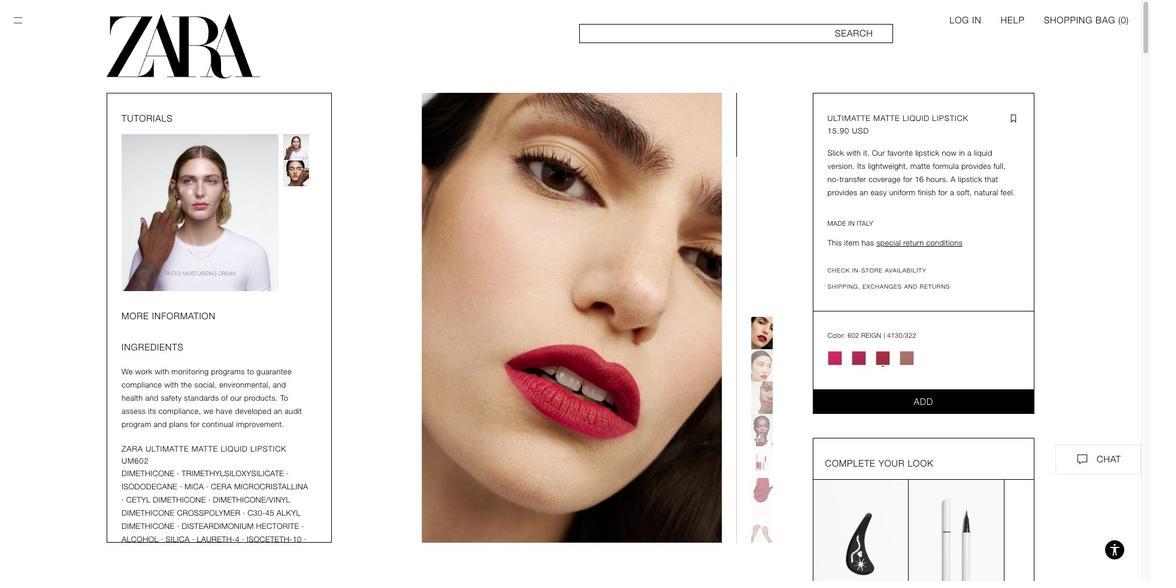 Task type: locate. For each thing, give the bounding box(es) containing it.
ci down laureth-
[[223, 548, 230, 557]]

c30-
[[248, 509, 265, 518]]

1 horizontal spatial ci
[[223, 548, 230, 557]]

0 horizontal spatial (ci
[[143, 561, 153, 570]]

1 vertical spatial lipstick
[[958, 175, 983, 184]]

2 vertical spatial for
[[190, 420, 200, 429]]

return
[[904, 238, 924, 247]]

0 vertical spatial an
[[860, 188, 869, 197]]

an inside we work with monitoring programs to guarantee compliance with the social, environmental, and health and safety standards of our products. to assess its compliance, we have developed an audit program and plans for continual improvement.
[[274, 407, 282, 416]]

coverage
[[869, 175, 901, 184]]

1 horizontal spatial for
[[903, 175, 913, 184]]

1 vertical spatial for
[[939, 188, 948, 197]]

19140
[[233, 548, 255, 557]]

0 horizontal spatial 15850)
[[155, 561, 180, 570]]

add button
[[813, 390, 1035, 414]]

silica
[[166, 535, 190, 544]]

for right plans
[[190, 420, 200, 429]]

easy
[[871, 188, 887, 197]]

1 horizontal spatial an
[[860, 188, 869, 197]]

1 vertical spatial red
[[205, 561, 220, 570]]

no. left "7"
[[222, 561, 235, 570]]

1 vertical spatial ultimatte
[[146, 445, 189, 454]]

chat button
[[1056, 445, 1141, 475]]

0 horizontal spatial matte
[[192, 445, 218, 454]]

matte down continual
[[192, 445, 218, 454]]

made in italy
[[828, 220, 874, 228]]

of
[[221, 394, 228, 403]]

0 horizontal spatial for
[[190, 420, 200, 429]]

health
[[122, 394, 143, 403]]

program
[[122, 420, 151, 429]]

(ci
[[143, 561, 153, 570], [244, 561, 253, 570]]

for left 16
[[903, 175, 913, 184]]

0 vertical spatial liquid
[[903, 114, 930, 123]]

in-
[[852, 267, 862, 274]]

ultimatte
[[828, 114, 871, 123], [146, 445, 189, 454]]

0 vertical spatial in
[[972, 15, 982, 26]]

0 horizontal spatial no.
[[122, 561, 134, 570]]

no-
[[828, 175, 840, 184]]

0 horizontal spatial lipstick
[[916, 149, 940, 158]]

2 horizontal spatial for
[[939, 188, 948, 197]]

2 ci from the left
[[223, 548, 230, 557]]

an left easy
[[860, 188, 869, 197]]

an inside slick with it. our favorite lipstick now in a liquid version. its lightweight, matte formula provides full, no-transfer coverage for 16 hours. a lipstick that provides an easy uniform finish for a soft, natural feel.
[[860, 188, 869, 197]]

1 horizontal spatial 15850)
[[256, 561, 280, 570]]

1 vertical spatial an
[[274, 407, 282, 416]]

ultimatte up 15.90 usd
[[828, 114, 871, 123]]

1 vertical spatial liquid
[[221, 445, 248, 454]]

provides down the no-
[[828, 188, 858, 197]]

10
[[293, 535, 302, 544]]

dimethicone down mica
[[153, 496, 206, 505]]

a right in at the right top
[[968, 149, 972, 158]]

returns
[[920, 283, 950, 290]]

now
[[942, 149, 957, 158]]

social,
[[194, 380, 217, 389]]

laureth-
[[197, 535, 235, 544]]

an down to at the bottom
[[274, 407, 282, 416]]

with up safety
[[164, 380, 179, 389]]

0 vertical spatial a
[[968, 149, 972, 158]]

1 horizontal spatial zara ultimatte matte liquid lipstick - 602 reign - image 0 image
[[751, 317, 773, 349]]

0 horizontal spatial ci
[[183, 548, 191, 557]]

0 horizontal spatial red
[[205, 561, 220, 570]]

cera
[[211, 482, 232, 491]]

work
[[135, 367, 152, 376]]

add
[[914, 396, 934, 407]]

ultimatte down plans
[[146, 445, 189, 454]]

0 vertical spatial d&c
[[262, 548, 278, 557]]

Product search search field
[[579, 24, 893, 43]]

15850) down isoceteth- at left bottom
[[256, 561, 280, 570]]

shopping
[[1044, 15, 1093, 26]]

lipstick down improvement. on the left of page
[[250, 445, 287, 454]]

zara ultimatte matte liquid lipstick - 602 reign - image 2 image
[[751, 382, 773, 414]]

in left italy at the top
[[849, 220, 855, 228]]

1 horizontal spatial lipstick
[[933, 114, 969, 123]]

matte up our
[[874, 114, 900, 123]]

lipstick up soft,
[[958, 175, 983, 184]]

have
[[216, 407, 233, 416]]

1 horizontal spatial no.
[[222, 561, 235, 570]]

0 vertical spatial lipstick
[[916, 149, 940, 158]]

more
[[122, 311, 149, 322]]

d&c down isoceteth- at left bottom
[[262, 548, 278, 557]]

liquid up the 'trimethylsiloxysilicate'
[[221, 445, 248, 454]]

lipstick
[[916, 149, 940, 158], [958, 175, 983, 184]]

log
[[950, 15, 970, 26]]

with right the work
[[155, 367, 169, 376]]

0 horizontal spatial an
[[274, 407, 282, 416]]

open menu image
[[12, 14, 24, 26]]

no.
[[122, 561, 134, 570], [222, 561, 235, 570]]

uniform
[[889, 188, 916, 197]]

1 vertical spatial d&c
[[187, 561, 203, 570]]

red down 42090
[[205, 561, 220, 570]]

lipstick up now
[[933, 114, 969, 123]]

0 horizontal spatial ultimatte
[[146, 445, 189, 454]]

·
[[177, 469, 179, 478], [287, 469, 289, 478], [180, 482, 182, 491], [206, 482, 209, 491], [122, 496, 124, 505], [208, 496, 211, 505], [243, 509, 245, 518], [177, 522, 179, 531], [302, 522, 304, 531], [161, 535, 163, 544], [192, 535, 194, 544], [242, 535, 244, 544], [304, 535, 306, 544], [178, 548, 181, 557], [218, 548, 220, 557], [257, 548, 260, 557], [182, 561, 185, 570]]

1 vertical spatial lipstick
[[250, 445, 287, 454]]

in right log
[[972, 15, 982, 26]]

with
[[847, 149, 861, 158], [155, 367, 169, 376], [164, 380, 179, 389]]

zara logo united states. go to homepage image
[[107, 14, 261, 78]]

1 horizontal spatial liquid
[[903, 114, 930, 123]]

tray icon image
[[1075, 452, 1090, 467]]

item
[[845, 238, 860, 247]]

slick
[[828, 149, 844, 158]]

1 horizontal spatial provides
[[962, 162, 992, 171]]

1 horizontal spatial matte
[[874, 114, 900, 123]]

in for made
[[849, 220, 855, 228]]

zara
[[122, 445, 143, 454]]

liquid
[[903, 114, 930, 123], [221, 445, 248, 454]]

provides down liquid
[[962, 162, 992, 171]]

shipping,
[[828, 283, 861, 290]]

that
[[985, 175, 999, 184]]

products.
[[244, 394, 278, 403]]

in
[[972, 15, 982, 26], [849, 220, 855, 228]]

0 horizontal spatial d&c
[[187, 561, 203, 570]]

0 status
[[1121, 15, 1127, 26]]

zara ultimatte matte liquid lipstick - 602 reign - image 4 image
[[751, 446, 773, 478]]

0 vertical spatial lipstick
[[933, 114, 969, 123]]

1 vertical spatial provides
[[828, 188, 858, 197]]

bag
[[1096, 15, 1116, 26]]

1 vertical spatial in
[[849, 220, 855, 228]]

zara face palette - image
[[813, 480, 908, 581]]

1 vertical spatial matte
[[192, 445, 218, 454]]

zara eyeliner - el807 inky dark image
[[909, 480, 1004, 581]]

dimethicone/vinyl
[[213, 496, 291, 505]]

programs
[[211, 367, 245, 376]]

and down availability
[[904, 283, 918, 290]]

red
[[281, 548, 295, 557], [205, 561, 220, 570]]

lipstick up matte
[[916, 149, 940, 158]]

red down 10
[[281, 548, 295, 557]]

crosspolymer
[[177, 509, 241, 518]]

and up its
[[145, 394, 158, 403]]

0 horizontal spatial liquid
[[221, 445, 248, 454]]

with left it.
[[847, 149, 861, 158]]

provides
[[962, 162, 992, 171], [828, 188, 858, 197]]

complete
[[825, 458, 876, 469]]

your
[[879, 458, 905, 469]]

our
[[230, 394, 242, 403]]

favorite
[[888, 149, 913, 158]]

0 horizontal spatial provides
[[828, 188, 858, 197]]

liquid
[[974, 149, 993, 158]]

improvement.
[[236, 420, 284, 429]]

microcristallina
[[234, 482, 308, 491]]

1 horizontal spatial in
[[972, 15, 982, 26]]

a left soft,
[[950, 188, 954, 197]]

zara ultimatte matte liquid lipstick - 602 reign - image 0 image
[[422, 93, 722, 543], [751, 317, 773, 349]]

0 horizontal spatial zara ultimatte matte liquid lipstick - 602 reign - image 0 image
[[422, 93, 722, 543]]

zara ultimatte matte liquid lipstick - 602 reign - image 5 image
[[751, 478, 773, 511]]

1 horizontal spatial (ci
[[244, 561, 253, 570]]

(ci right 6
[[143, 561, 153, 570]]

for down hours. at the right top of page
[[939, 188, 948, 197]]

matte
[[874, 114, 900, 123], [192, 445, 218, 454]]

0 vertical spatial red
[[281, 548, 295, 557]]

ci down silica
[[183, 548, 191, 557]]

special
[[877, 238, 901, 247]]

an for audit
[[274, 407, 282, 416]]

more information
[[122, 311, 216, 322]]

no. left 6
[[122, 561, 134, 570]]

our
[[872, 149, 885, 158]]

for
[[903, 175, 913, 184], [939, 188, 948, 197], [190, 420, 200, 429]]

help link
[[1001, 14, 1025, 26]]

0 horizontal spatial in
[[849, 220, 855, 228]]

made
[[828, 220, 847, 228]]

(aqua)
[[150, 548, 176, 557]]

hectorite
[[256, 522, 299, 531]]

exchanges
[[863, 283, 902, 290]]

45
[[265, 509, 274, 518]]

to
[[280, 394, 288, 403]]

15850)
[[155, 561, 180, 570], [256, 561, 280, 570]]

check in-store availability
[[828, 267, 927, 274]]

15850) down the (aqua)
[[155, 561, 180, 570]]

0 horizontal spatial a
[[950, 188, 954, 197]]

0 horizontal spatial lipstick
[[250, 445, 287, 454]]

liquid up favorite
[[903, 114, 930, 123]]

formula
[[933, 162, 959, 171]]

d&c down 42090
[[187, 561, 203, 570]]

(ci right "7"
[[244, 561, 253, 570]]

0 vertical spatial with
[[847, 149, 861, 158]]

look
[[908, 458, 934, 469]]

602
[[848, 332, 860, 340]]

(
[[1119, 15, 1121, 26]]

1 vertical spatial a
[[950, 188, 954, 197]]

isoceteth-
[[247, 535, 293, 544]]

1 horizontal spatial a
[[968, 149, 972, 158]]

0 vertical spatial ultimatte
[[828, 114, 871, 123]]

an for easy
[[860, 188, 869, 197]]

isododecane
[[122, 482, 178, 491]]



Task type: describe. For each thing, give the bounding box(es) containing it.
shipping, exchanges and returns button
[[828, 282, 1020, 292]]

liquid inside 'zara ultimatte matte liquid lipstick um602 dimethicone · trimethylsiloxysilicate · isododecane · mica · cera microcristallina · cetyl dimethicone · dimethicone/vinyl dimethicone crosspolymer · c30-45 alkyl dimethicone · disteardimonium hectorite · alcohol · silica · laureth-4 · isoceteth-10 · water (aqua) · ci 42090 · ci 19140 · d&c red no. 6 (ci 15850) · d&c red no. 7 (ci 15850)'
[[221, 445, 248, 454]]

compliance
[[122, 380, 162, 389]]

mica
[[185, 482, 204, 491]]

audit
[[285, 407, 302, 416]]

ultimatte inside 'zara ultimatte matte liquid lipstick um602 dimethicone · trimethylsiloxysilicate · isododecane · mica · cera microcristallina · cetyl dimethicone · dimethicone/vinyl dimethicone crosspolymer · c30-45 alkyl dimethicone · disteardimonium hectorite · alcohol · silica · laureth-4 · isoceteth-10 · water (aqua) · ci 42090 · ci 19140 · d&c red no. 6 (ci 15850) · d&c red no. 7 (ci 15850)'
[[146, 445, 189, 454]]

has
[[862, 238, 874, 247]]

its
[[858, 162, 866, 171]]

1 horizontal spatial red
[[281, 548, 295, 557]]

standards
[[184, 394, 219, 403]]

natural
[[975, 188, 999, 197]]

a
[[951, 175, 956, 184]]

it.
[[864, 149, 870, 158]]

accessibility image
[[1103, 538, 1127, 562]]

1 15850) from the left
[[155, 561, 180, 570]]

and down its
[[154, 420, 167, 429]]

um602
[[122, 457, 149, 466]]

2 (ci from the left
[[244, 561, 253, 570]]

shopping bag ( 0 )
[[1044, 15, 1129, 26]]

availability
[[885, 267, 927, 274]]

complete your look
[[825, 458, 934, 469]]

1 ci from the left
[[183, 548, 191, 557]]

information
[[152, 311, 216, 322]]

42090
[[193, 548, 216, 557]]

water
[[122, 548, 148, 557]]

dimethicone up alcohol
[[122, 522, 175, 531]]

zara ultimatte matte liquid lipstick um602 dimethicone · trimethylsiloxysilicate · isododecane · mica · cera microcristallina · cetyl dimethicone · dimethicone/vinyl dimethicone crosspolymer · c30-45 alkyl dimethicone · disteardimonium hectorite · alcohol · silica · laureth-4 · isoceteth-10 · water (aqua) · ci 42090 · ci 19140 · d&c red no. 6 (ci 15850) · d&c red no. 7 (ci 15850)
[[122, 445, 311, 570]]

its
[[148, 407, 156, 416]]

in
[[959, 149, 965, 158]]

full,
[[994, 162, 1006, 171]]

search
[[835, 28, 873, 39]]

4130/322
[[887, 332, 917, 340]]

ultimatte matte liquid lipstick
[[828, 114, 969, 123]]

2 vertical spatial with
[[164, 380, 179, 389]]

we
[[122, 367, 133, 376]]

dimethicone down cetyl
[[122, 509, 175, 518]]

lightweight,
[[868, 162, 908, 171]]

with inside slick with it. our favorite lipstick now in a liquid version. its lightweight, matte formula provides full, no-transfer coverage for 16 hours. a lipstick that provides an easy uniform finish for a soft, natural feel.
[[847, 149, 861, 158]]

check
[[828, 267, 850, 274]]

color
[[828, 332, 844, 340]]

0
[[1121, 15, 1127, 26]]

trimethylsiloxysilicate
[[182, 469, 284, 478]]

this
[[828, 238, 842, 247]]

compliance,
[[159, 407, 201, 416]]

1 no. from the left
[[122, 561, 134, 570]]

guarantee
[[257, 367, 292, 376]]

matte inside 'zara ultimatte matte liquid lipstick um602 dimethicone · trimethylsiloxysilicate · isododecane · mica · cera microcristallina · cetyl dimethicone · dimethicone/vinyl dimethicone crosspolymer · c30-45 alkyl dimethicone · disteardimonium hectorite · alcohol · silica · laureth-4 · isoceteth-10 · water (aqua) · ci 42090 · ci 19140 · d&c red no. 6 (ci 15850) · d&c red no. 7 (ci 15850)'
[[192, 445, 218, 454]]

the
[[181, 380, 192, 389]]

16
[[915, 175, 924, 184]]

plans
[[169, 420, 188, 429]]

version.
[[828, 162, 855, 171]]

slick with it. our favorite lipstick now in a liquid version. its lightweight, matte formula provides full, no-transfer coverage for 16 hours. a lipstick that provides an easy uniform finish for a soft, natural feel.
[[828, 149, 1016, 197]]

in for log
[[972, 15, 982, 26]]

alkyl
[[277, 509, 301, 518]]

to
[[247, 367, 254, 376]]

alcohol
[[122, 535, 159, 544]]

|
[[884, 332, 885, 340]]

)
[[1127, 15, 1129, 26]]

developed
[[235, 407, 272, 416]]

and up to at the bottom
[[273, 380, 286, 389]]

help
[[1001, 15, 1025, 26]]

0 vertical spatial provides
[[962, 162, 992, 171]]

for inside we work with monitoring programs to guarantee compliance with the social, environmental, and health and safety standards of our products. to assess its compliance, we have developed an audit program and plans for continual improvement.
[[190, 420, 200, 429]]

1 (ci from the left
[[143, 561, 153, 570]]

0 vertical spatial matte
[[874, 114, 900, 123]]

7
[[237, 561, 241, 570]]

finish
[[918, 188, 936, 197]]

:
[[844, 332, 846, 340]]

add item to wishlist image
[[1008, 113, 1020, 125]]

2 15850) from the left
[[256, 561, 280, 570]]

cetyl
[[126, 496, 151, 505]]

lipstick inside 'zara ultimatte matte liquid lipstick um602 dimethicone · trimethylsiloxysilicate · isododecane · mica · cera microcristallina · cetyl dimethicone · dimethicone/vinyl dimethicone crosspolymer · c30-45 alkyl dimethicone · disteardimonium hectorite · alcohol · silica · laureth-4 · isoceteth-10 · water (aqua) · ci 42090 · ci 19140 · d&c red no. 6 (ci 15850) · d&c red no. 7 (ci 15850)'
[[250, 445, 287, 454]]

hours.
[[926, 175, 949, 184]]

0 vertical spatial for
[[903, 175, 913, 184]]

zara ultimatte matte liquid lipstick - 602 reign - image 1 image
[[751, 349, 773, 382]]

1 vertical spatial with
[[155, 367, 169, 376]]

this item has special return conditions
[[828, 238, 963, 247]]

feel.
[[1001, 188, 1016, 197]]

chat
[[1097, 454, 1122, 465]]

continual
[[202, 420, 234, 429]]

conditions
[[927, 238, 963, 247]]

safety
[[161, 394, 182, 403]]

and inside "button"
[[904, 283, 918, 290]]

6
[[136, 561, 141, 570]]

ingredients
[[122, 342, 184, 353]]

assess
[[122, 407, 146, 416]]

italy
[[857, 220, 874, 228]]

we work with monitoring programs to guarantee compliance with the social, environmental, and health and safety standards of our products. to assess its compliance, we have developed an audit program and plans for continual improvement.
[[122, 367, 304, 429]]

1 horizontal spatial lipstick
[[958, 175, 983, 184]]

log in link
[[950, 14, 982, 26]]

15.90
[[828, 126, 850, 135]]

matte
[[911, 162, 931, 171]]

2 no. from the left
[[222, 561, 235, 570]]

1 horizontal spatial ultimatte
[[828, 114, 871, 123]]

monitoring
[[172, 367, 209, 376]]

color : 602 reign | 4130/322
[[828, 332, 917, 340]]

15.90 usd
[[828, 126, 869, 135]]

1 horizontal spatial d&c
[[262, 548, 278, 557]]

store
[[862, 267, 883, 274]]

dimethicone up isododecane
[[122, 469, 175, 478]]



Task type: vqa. For each thing, say whether or not it's contained in the screenshot.
LIQUID to the left
yes



